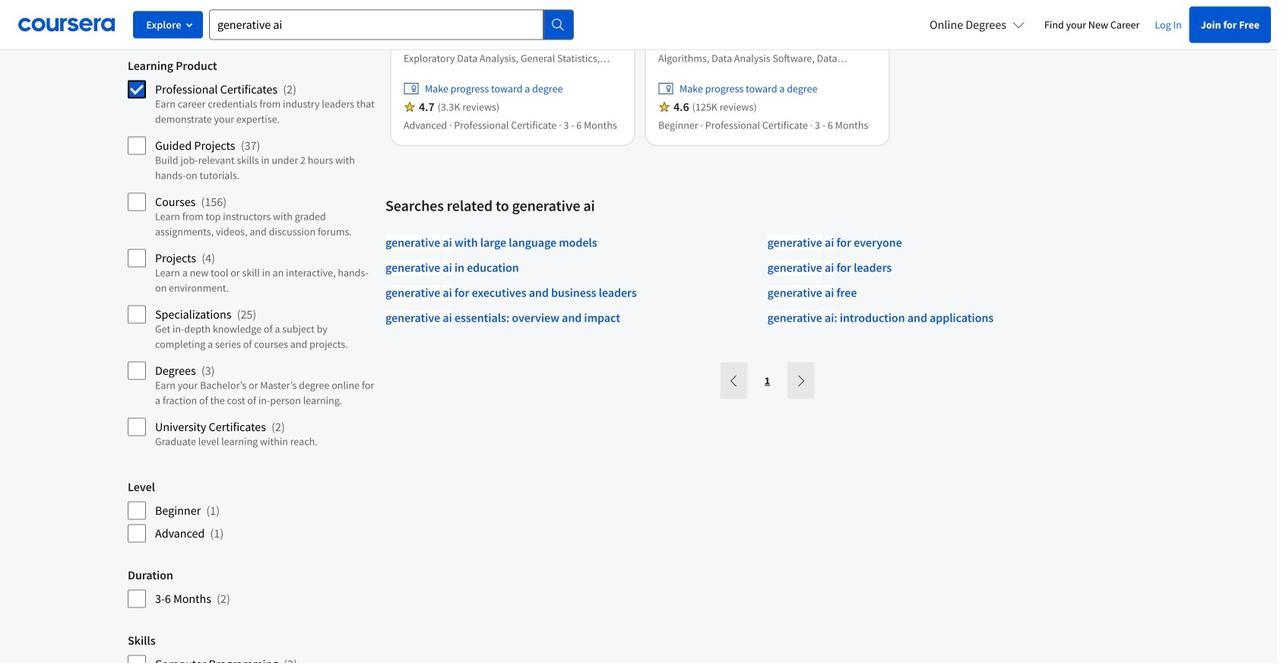 Task type: describe. For each thing, give the bounding box(es) containing it.
What do you want to learn? text field
[[209, 10, 544, 40]]

4 group from the top
[[128, 633, 377, 663]]

previous page image
[[728, 375, 741, 387]]

3 group from the top
[[128, 568, 377, 609]]



Task type: locate. For each thing, give the bounding box(es) containing it.
None search field
[[209, 10, 574, 40]]

group
[[128, 58, 377, 455], [128, 479, 377, 543], [128, 568, 377, 609], [128, 633, 377, 663]]

page navigation navigation
[[719, 362, 817, 399]]

1 group from the top
[[128, 58, 377, 455]]

coursera image
[[18, 12, 115, 37]]

(4.6 stars) element
[[674, 99, 690, 114]]

next page image
[[795, 375, 807, 387]]

2 group from the top
[[128, 479, 377, 543]]

(4.7 stars) element
[[419, 99, 435, 114]]



Task type: vqa. For each thing, say whether or not it's contained in the screenshot.
Coursera image
yes



